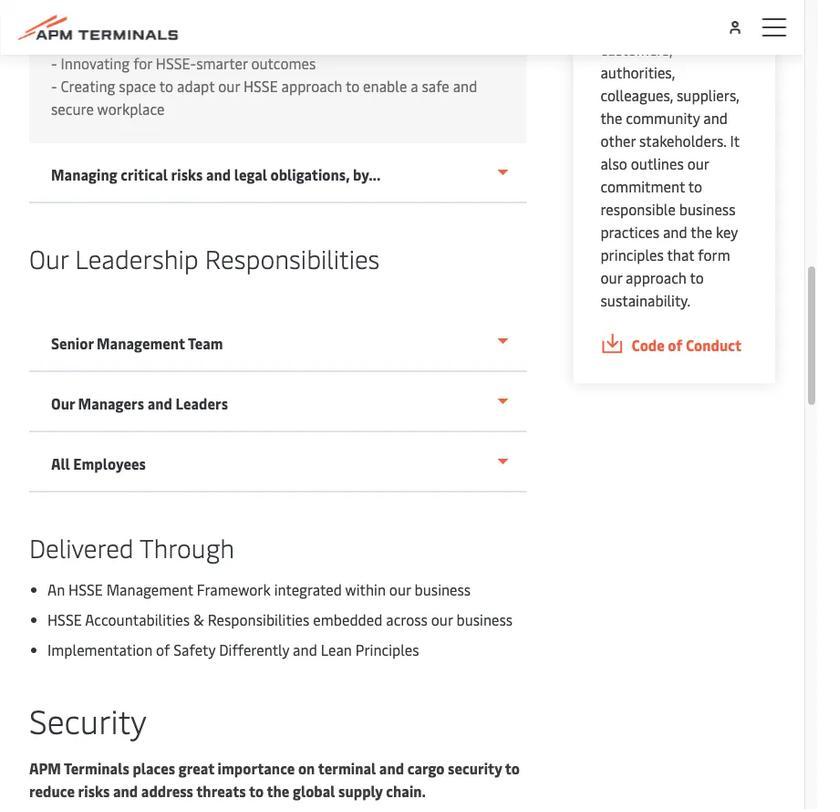Task type: describe. For each thing, give the bounding box(es) containing it.
to left enable
[[346, 76, 360, 96]]

a
[[411, 76, 419, 96]]

creating
[[61, 76, 115, 96]]

focusing and learning from our successes -
[[51, 31, 336, 73]]

across
[[386, 610, 428, 630]]

smarter
[[196, 53, 248, 73]]

to down hsse-
[[160, 76, 174, 96]]

- inside focusing and learning from our successes -
[[51, 53, 57, 73]]

focusing
[[61, 31, 119, 50]]

creating space to adapt our hsse approach to enable a safe and secure workplace
[[51, 76, 478, 119]]

all employees element
[[29, 6, 527, 143]]

learning
[[150, 31, 204, 50]]

leaders
[[176, 394, 228, 414]]

address
[[141, 782, 193, 801]]

enable
[[363, 76, 407, 96]]

for
[[133, 53, 152, 73]]

security
[[448, 759, 503, 779]]

senior management team
[[51, 334, 223, 353]]

innovating for hsse-smarter outcomes -
[[51, 53, 320, 96]]

1 vertical spatial responsibilities
[[208, 610, 310, 630]]

principles
[[356, 640, 420, 660]]

1 - from the top
[[51, 31, 57, 50]]

critical
[[121, 165, 168, 184]]

by...
[[353, 165, 381, 184]]

places
[[133, 759, 175, 779]]

employees
[[73, 454, 146, 474]]

and down places
[[113, 782, 138, 801]]

apm terminals places great importance on terminal and cargo security to reduce risks and address threats to the global supply chain.
[[29, 759, 520, 801]]

our managers and leaders button
[[29, 372, 527, 433]]

and left lean
[[293, 640, 318, 660]]

leadership
[[75, 241, 199, 275]]

managers
[[78, 394, 144, 414]]

managing critical risks and legal obligations, by... button
[[29, 143, 527, 204]]

delivered through
[[29, 530, 235, 565]]

managing critical risks and legal obligations, by...
[[51, 165, 381, 184]]

all
[[51, 454, 70, 474]]

senior management team button
[[29, 312, 527, 372]]

framework
[[197, 580, 271, 600]]

to right the security
[[506, 759, 520, 779]]

terminals
[[64, 759, 129, 779]]

threats
[[196, 782, 246, 801]]

from
[[208, 31, 240, 50]]

to left the
[[249, 782, 264, 801]]

chain.
[[386, 782, 426, 801]]

innovating
[[61, 53, 130, 73]]

successes
[[269, 31, 333, 50]]

importance
[[218, 759, 295, 779]]

obligations,
[[271, 165, 350, 184]]

business for hsse accountabilities & responsibilities embedded across our business
[[457, 610, 513, 630]]

&
[[193, 610, 204, 630]]

hsse-
[[156, 53, 196, 73]]

conduct
[[686, 335, 742, 355]]

of for conduct
[[669, 335, 683, 355]]

our for our managers and leaders
[[51, 394, 75, 414]]

risks inside apm terminals places great importance on terminal and cargo security to reduce risks and address threats to the global supply chain.
[[78, 782, 110, 801]]

all employees
[[51, 454, 146, 474]]

reduce
[[29, 782, 75, 801]]

adapt
[[177, 76, 215, 96]]

code
[[632, 335, 665, 355]]

managing
[[51, 165, 117, 184]]

1 vertical spatial management
[[107, 580, 193, 600]]

great
[[179, 759, 215, 779]]

all employees button
[[29, 433, 527, 493]]

our up across in the bottom of the page
[[390, 580, 411, 600]]

our for our leadership responsibilities
[[29, 241, 69, 275]]

implementation
[[47, 640, 153, 660]]



Task type: locate. For each thing, give the bounding box(es) containing it.
an
[[47, 580, 65, 600]]

senior
[[51, 334, 94, 353]]

and left leaders at the left of page
[[148, 394, 172, 414]]

global
[[293, 782, 336, 801]]

management up accountabilities
[[107, 580, 193, 600]]

1 horizontal spatial risks
[[171, 165, 203, 184]]

1 vertical spatial of
[[156, 640, 170, 660]]

and right safe
[[453, 76, 478, 96]]

business for an hsse management framework integrated within our business
[[415, 580, 471, 600]]

security
[[29, 699, 147, 743]]

and inside focusing and learning from our successes -
[[122, 31, 147, 50]]

0 vertical spatial our
[[29, 241, 69, 275]]

0 vertical spatial of
[[669, 335, 683, 355]]

and up for
[[122, 31, 147, 50]]

responsibilities down an hsse management framework integrated within our business
[[208, 610, 310, 630]]

our inside focusing and learning from our successes -
[[243, 31, 265, 50]]

1 vertical spatial our
[[51, 394, 75, 414]]

responsibilities
[[205, 241, 380, 275], [208, 610, 310, 630]]

1 vertical spatial business
[[457, 610, 513, 630]]

0 horizontal spatial risks
[[78, 782, 110, 801]]

cargo
[[408, 759, 445, 779]]

integrated
[[274, 580, 342, 600]]

terminal
[[318, 759, 376, 779]]

risks down terminals
[[78, 782, 110, 801]]

code of conduct
[[632, 335, 742, 355]]

business
[[415, 580, 471, 600], [457, 610, 513, 630]]

0 vertical spatial management
[[97, 334, 185, 353]]

hsse inside creating space to adapt our hsse approach to enable a safe and secure workplace
[[244, 76, 278, 96]]

lean
[[321, 640, 352, 660]]

- left focusing
[[51, 31, 57, 50]]

1 vertical spatial hsse
[[69, 580, 103, 600]]

1 vertical spatial -
[[51, 53, 57, 73]]

to
[[160, 76, 174, 96], [346, 76, 360, 96], [506, 759, 520, 779], [249, 782, 264, 801]]

0 vertical spatial responsibilities
[[205, 241, 380, 275]]

our inside creating space to adapt our hsse approach to enable a safe and secure workplace
[[218, 76, 240, 96]]

our right from
[[243, 31, 265, 50]]

3 - from the top
[[51, 76, 57, 96]]

of for safety
[[156, 640, 170, 660]]

safety
[[174, 640, 216, 660]]

risks
[[171, 165, 203, 184], [78, 782, 110, 801]]

management inside dropdown button
[[97, 334, 185, 353]]

within
[[346, 580, 386, 600]]

risks right critical
[[171, 165, 203, 184]]

hsse down outcomes
[[244, 76, 278, 96]]

team
[[188, 334, 223, 353]]

approach
[[282, 76, 343, 96]]

0 vertical spatial -
[[51, 31, 57, 50]]

2 vertical spatial hsse
[[47, 610, 82, 630]]

implementation of safety differently and lean principles
[[47, 640, 420, 660]]

- up secure
[[51, 76, 57, 96]]

business right across in the bottom of the page
[[457, 610, 513, 630]]

and up chain.
[[380, 759, 405, 779]]

0 horizontal spatial of
[[156, 640, 170, 660]]

management up our managers and leaders
[[97, 334, 185, 353]]

delivered
[[29, 530, 134, 565]]

hsse down 'an'
[[47, 610, 82, 630]]

1 vertical spatial risks
[[78, 782, 110, 801]]

accountabilities
[[85, 610, 190, 630]]

our
[[29, 241, 69, 275], [51, 394, 75, 414]]

of
[[669, 335, 683, 355], [156, 640, 170, 660]]

2 vertical spatial -
[[51, 76, 57, 96]]

and inside creating space to adapt our hsse approach to enable a safe and secure workplace
[[453, 76, 478, 96]]

an hsse management framework integrated within our business
[[47, 580, 471, 600]]

our
[[243, 31, 265, 50], [218, 76, 240, 96], [390, 580, 411, 600], [432, 610, 453, 630]]

and
[[122, 31, 147, 50], [453, 76, 478, 96], [206, 165, 231, 184], [148, 394, 172, 414], [293, 640, 318, 660], [380, 759, 405, 779], [113, 782, 138, 801]]

our managers and leaders
[[51, 394, 228, 414]]

-
[[51, 31, 57, 50], [51, 53, 57, 73], [51, 76, 57, 96]]

0 vertical spatial hsse
[[244, 76, 278, 96]]

workplace
[[97, 99, 165, 119]]

hsse accountabilities & responsibilities embedded across our business
[[47, 610, 513, 630]]

code of conduct link
[[601, 334, 749, 357]]

on
[[298, 759, 315, 779]]

space
[[119, 76, 156, 96]]

- left the innovating
[[51, 53, 57, 73]]

0 vertical spatial business
[[415, 580, 471, 600]]

- inside innovating for hsse-smarter outcomes -
[[51, 76, 57, 96]]

supply
[[339, 782, 383, 801]]

management
[[97, 334, 185, 353], [107, 580, 193, 600]]

and inside dropdown button
[[148, 394, 172, 414]]

our left the managers
[[51, 394, 75, 414]]

through
[[140, 530, 235, 565]]

embedded
[[313, 610, 383, 630]]

our down smarter
[[218, 76, 240, 96]]

of left the safety
[[156, 640, 170, 660]]

risks inside dropdown button
[[171, 165, 203, 184]]

hsse right 'an'
[[69, 580, 103, 600]]

outcomes
[[251, 53, 316, 73]]

secure
[[51, 99, 94, 119]]

hsse
[[244, 76, 278, 96], [69, 580, 103, 600], [47, 610, 82, 630]]

and left legal
[[206, 165, 231, 184]]

our leadership responsibilities
[[29, 241, 380, 275]]

2 - from the top
[[51, 53, 57, 73]]

safe
[[422, 76, 450, 96]]

our left leadership
[[29, 241, 69, 275]]

the
[[267, 782, 290, 801]]

our inside dropdown button
[[51, 394, 75, 414]]

responsibilities down obligations,
[[205, 241, 380, 275]]

and inside dropdown button
[[206, 165, 231, 184]]

apm
[[29, 759, 61, 779]]

business up across in the bottom of the page
[[415, 580, 471, 600]]

legal
[[234, 165, 267, 184]]

0 vertical spatial risks
[[171, 165, 203, 184]]

1 horizontal spatial of
[[669, 335, 683, 355]]

our right across in the bottom of the page
[[432, 610, 453, 630]]

of right code
[[669, 335, 683, 355]]

differently
[[219, 640, 290, 660]]



Task type: vqa. For each thing, say whether or not it's contained in the screenshot.
Time
no



